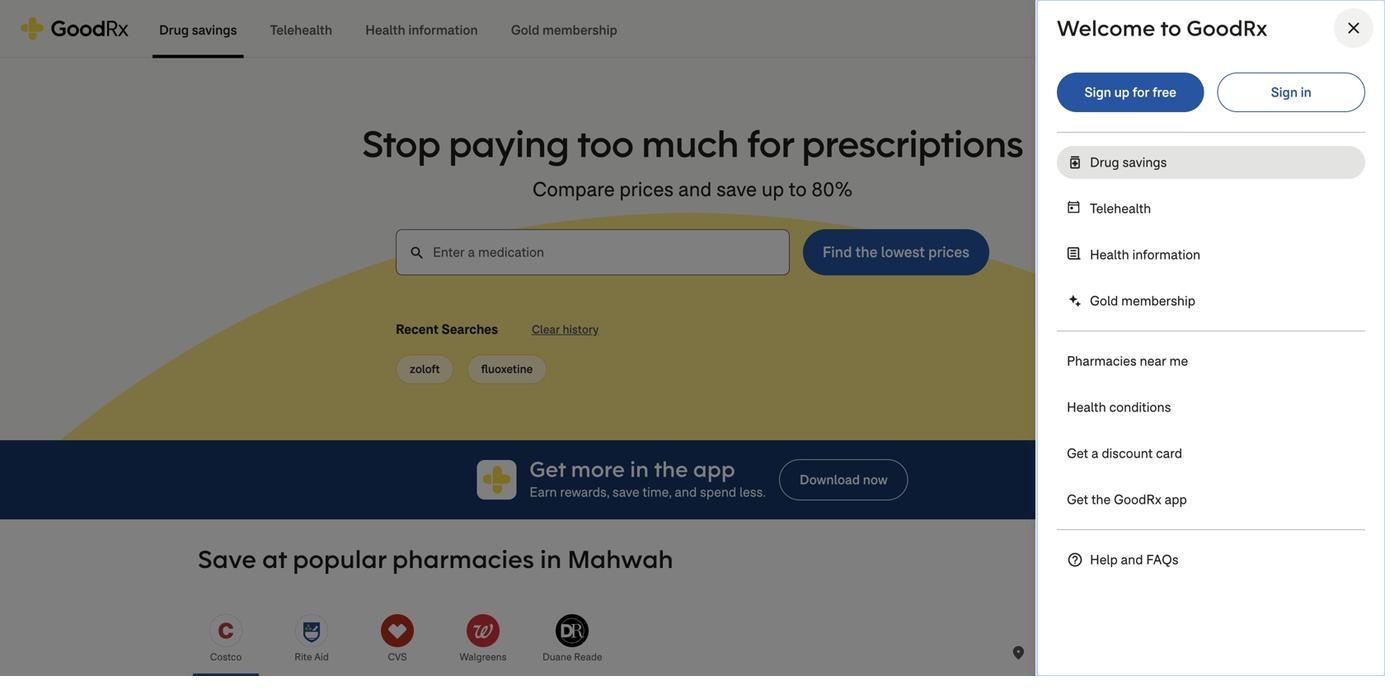 Task type: vqa. For each thing, say whether or not it's contained in the screenshot.
the bottommost Health information LINK
yes



Task type: locate. For each thing, give the bounding box(es) containing it.
1 horizontal spatial health information link
[[1057, 238, 1366, 271]]

membership
[[543, 21, 617, 39], [1122, 292, 1196, 310]]

get a discount card
[[1067, 445, 1183, 462]]

2 vertical spatial health
[[1067, 399, 1106, 416]]

goodrx
[[1187, 14, 1268, 42], [1114, 491, 1162, 508]]

0 horizontal spatial gold membership
[[511, 21, 617, 39]]

up left for on the right top of page
[[1115, 84, 1130, 101]]

download now link
[[0, 440, 1385, 520]]

get down get a discount card
[[1067, 491, 1089, 508]]

the
[[856, 242, 878, 262], [1092, 491, 1111, 508]]

0 vertical spatial drug savings link
[[143, 0, 254, 58]]

0 horizontal spatial telehealth link
[[254, 0, 349, 58]]

telehealth
[[270, 21, 332, 39], [1090, 200, 1151, 217]]

1 vertical spatial gold
[[1090, 292, 1118, 310]]

1 horizontal spatial drug savings link
[[1057, 146, 1366, 179]]

0 horizontal spatial health information link
[[349, 0, 495, 58]]

0 vertical spatial gold
[[511, 21, 540, 39]]

1 horizontal spatial information
[[1133, 246, 1201, 263]]

drug inside welcome to goodrx document
[[1090, 154, 1120, 171]]

sign for sign up for free
[[1085, 84, 1112, 101]]

1 vertical spatial drug savings link
[[1057, 146, 1366, 179]]

menu button
[[1338, 10, 1374, 47]]

in
[[1306, 20, 1317, 37], [1301, 84, 1312, 101]]

gold membership link
[[495, 0, 634, 58], [1057, 285, 1366, 317]]

health information
[[365, 21, 478, 39], [1090, 246, 1201, 263]]

lowest
[[881, 242, 925, 262]]

clear history
[[532, 322, 599, 337]]

0 vertical spatial information
[[409, 21, 478, 39]]

0 horizontal spatial drug savings
[[159, 21, 237, 39]]

the inside 'link'
[[1092, 491, 1111, 508]]

history
[[563, 322, 599, 337]]

1 vertical spatial goodrx
[[1114, 491, 1162, 508]]

1 vertical spatial in
[[1301, 84, 1312, 101]]

sign
[[1220, 20, 1247, 37], [1276, 20, 1303, 37], [1085, 84, 1112, 101], [1271, 84, 1298, 101]]

a
[[1092, 445, 1099, 462]]

telehealth link for health information link for drug savings link to the right
[[1057, 192, 1366, 225]]

in right /
[[1306, 20, 1317, 37]]

0 vertical spatial health information
[[365, 21, 478, 39]]

in inside sign in link
[[1301, 84, 1312, 101]]

1 vertical spatial telehealth
[[1090, 200, 1151, 217]]

1 vertical spatial gold membership
[[1090, 292, 1196, 310]]

the down a
[[1092, 491, 1111, 508]]

prices
[[929, 242, 970, 262]]

1 horizontal spatial savings
[[1123, 154, 1167, 171]]

goodrx inside 'link'
[[1114, 491, 1162, 508]]

get left a
[[1067, 445, 1089, 462]]

up
[[1250, 20, 1265, 37], [1115, 84, 1130, 101]]

the right the find
[[856, 242, 878, 262]]

/
[[1268, 20, 1273, 37]]

sign for sign in
[[1271, 84, 1298, 101]]

1 horizontal spatial telehealth
[[1090, 200, 1151, 217]]

0 horizontal spatial goodrx
[[1114, 491, 1162, 508]]

find the lowest prices button
[[803, 229, 990, 275]]

1 horizontal spatial the
[[1092, 491, 1111, 508]]

drug savings inside welcome to goodrx document
[[1090, 154, 1167, 171]]

goodrx left app
[[1114, 491, 1162, 508]]

the inside button
[[856, 242, 878, 262]]

1 horizontal spatial up
[[1250, 20, 1265, 37]]

0 vertical spatial in
[[1306, 20, 1317, 37]]

0 vertical spatial health information link
[[349, 0, 495, 58]]

sign up / sign in
[[1220, 20, 1317, 37]]

savings
[[192, 21, 237, 39], [1123, 154, 1167, 171]]

and
[[1121, 551, 1143, 569]]

telehealth link for health information link associated with drug savings link to the left
[[254, 0, 349, 58]]

sign down /
[[1271, 84, 1298, 101]]

1 vertical spatial health information link
[[1057, 238, 1366, 271]]

1 vertical spatial get
[[1067, 491, 1089, 508]]

0 vertical spatial get
[[1067, 445, 1089, 462]]

1 horizontal spatial drug savings
[[1090, 154, 1167, 171]]

goodrx for to
[[1187, 14, 1268, 42]]

drug savings link
[[143, 0, 254, 58], [1057, 146, 1366, 179]]

sign right /
[[1276, 20, 1303, 37]]

1 horizontal spatial telehealth link
[[1057, 192, 1366, 225]]

0 horizontal spatial gold membership link
[[495, 0, 634, 58]]

gold membership link for health information link associated with drug savings link to the left
[[495, 0, 634, 58]]

1 horizontal spatial gold membership link
[[1057, 285, 1366, 317]]

gold membership link for health information link for drug savings link to the right
[[1057, 285, 1366, 317]]

to
[[1161, 14, 1182, 42]]

sign up for free link
[[1057, 73, 1204, 112]]

1 vertical spatial the
[[1092, 491, 1111, 508]]

discount
[[1102, 445, 1153, 462]]

the for find
[[856, 242, 878, 262]]

1 horizontal spatial health information
[[1090, 246, 1201, 263]]

1 vertical spatial information
[[1133, 246, 1201, 263]]

0 horizontal spatial membership
[[543, 21, 617, 39]]

now
[[863, 471, 888, 489]]

1 horizontal spatial gold membership
[[1090, 292, 1196, 310]]

close button
[[1334, 8, 1374, 48]]

0 horizontal spatial drug
[[159, 21, 189, 39]]

1 vertical spatial health information
[[1090, 246, 1201, 263]]

1 horizontal spatial gold
[[1090, 292, 1118, 310]]

0 vertical spatial gold membership link
[[495, 0, 634, 58]]

1 vertical spatial drug
[[1090, 154, 1120, 171]]

0 horizontal spatial gold
[[511, 21, 540, 39]]

health
[[365, 21, 405, 39], [1090, 246, 1129, 263], [1067, 399, 1106, 416]]

close
[[1344, 18, 1364, 38]]

menu
[[1346, 19, 1366, 38]]

gold
[[511, 21, 540, 39], [1090, 292, 1118, 310]]

0 horizontal spatial up
[[1115, 84, 1130, 101]]

0 vertical spatial the
[[856, 242, 878, 262]]

0 vertical spatial up
[[1250, 20, 1265, 37]]

me
[[1170, 353, 1188, 370]]

find
[[823, 242, 852, 262]]

gold membership
[[511, 21, 617, 39], [1090, 292, 1196, 310]]

information
[[409, 21, 478, 39], [1133, 246, 1201, 263]]

0 horizontal spatial telehealth
[[270, 21, 332, 39]]

card
[[1156, 445, 1183, 462]]

pharmacies
[[1067, 353, 1137, 370]]

1 vertical spatial membership
[[1122, 292, 1196, 310]]

2 get from the top
[[1067, 491, 1089, 508]]

1 horizontal spatial membership
[[1122, 292, 1196, 310]]

up left /
[[1250, 20, 1265, 37]]

get inside 'link'
[[1067, 491, 1089, 508]]

1 horizontal spatial goodrx
[[1187, 14, 1268, 42]]

1 vertical spatial drug savings
[[1090, 154, 1167, 171]]

drug
[[159, 21, 189, 39], [1090, 154, 1120, 171]]

1 vertical spatial savings
[[1123, 154, 1167, 171]]

0 horizontal spatial the
[[856, 242, 878, 262]]

sign left for on the right top of page
[[1085, 84, 1112, 101]]

0 vertical spatial health
[[365, 21, 405, 39]]

1 vertical spatial telehealth link
[[1057, 192, 1366, 225]]

get
[[1067, 445, 1089, 462], [1067, 491, 1089, 508]]

help and faqs
[[1090, 551, 1179, 569]]

in down sign up / sign in button
[[1301, 84, 1312, 101]]

0 vertical spatial goodrx
[[1187, 14, 1268, 42]]

sign in
[[1271, 84, 1312, 101]]

drug savings
[[159, 21, 237, 39], [1090, 154, 1167, 171]]

0 vertical spatial telehealth link
[[254, 0, 349, 58]]

get the goodrx app
[[1067, 491, 1187, 508]]

get the goodrx app link
[[1057, 483, 1366, 516]]

0 horizontal spatial savings
[[192, 21, 237, 39]]

1 horizontal spatial drug
[[1090, 154, 1120, 171]]

1 vertical spatial gold membership link
[[1057, 285, 1366, 317]]

dialog
[[0, 0, 1385, 676]]

the for get
[[1092, 491, 1111, 508]]

sign left /
[[1220, 20, 1247, 37]]

telehealth link
[[254, 0, 349, 58], [1057, 192, 1366, 225]]

up inside button
[[1250, 20, 1265, 37]]

health conditions link
[[1057, 391, 1366, 424]]

sign inside sign in link
[[1271, 84, 1298, 101]]

up inside "link"
[[1115, 84, 1130, 101]]

sign inside sign up for free "link"
[[1085, 84, 1112, 101]]

health information link for drug savings link to the left
[[349, 0, 495, 58]]

get for get the goodrx app
[[1067, 491, 1089, 508]]

telehealth inside welcome to goodrx document
[[1090, 200, 1151, 217]]

1 get from the top
[[1067, 445, 1089, 462]]

health information link
[[349, 0, 495, 58], [1057, 238, 1366, 271]]

1 vertical spatial up
[[1115, 84, 1130, 101]]

welcome
[[1057, 14, 1156, 42]]

membership inside welcome to goodrx document
[[1122, 292, 1196, 310]]

health information inside welcome to goodrx document
[[1090, 246, 1201, 263]]

goodrx left /
[[1187, 14, 1268, 42]]

0 vertical spatial telehealth
[[270, 21, 332, 39]]



Task type: describe. For each thing, give the bounding box(es) containing it.
conditions
[[1110, 399, 1171, 416]]

sign for sign up / sign in
[[1220, 20, 1247, 37]]

0 vertical spatial drug savings
[[159, 21, 237, 39]]

get for get a discount card
[[1067, 445, 1089, 462]]

1 vertical spatial health
[[1090, 246, 1129, 263]]

0 vertical spatial gold membership
[[511, 21, 617, 39]]

find the lowest prices
[[823, 242, 970, 262]]

in inside sign up / sign in button
[[1306, 20, 1317, 37]]

health for health conditions link
[[1067, 399, 1106, 416]]

0 horizontal spatial health information
[[365, 21, 478, 39]]

0 horizontal spatial drug savings link
[[143, 0, 254, 58]]

0 horizontal spatial information
[[409, 21, 478, 39]]

Find the lowest prices search field
[[396, 229, 990, 275]]

clear history button
[[518, 315, 613, 345]]

welcome to goodrx document
[[1037, 0, 1385, 676]]

sign up for free
[[1085, 84, 1177, 101]]

goodrx for the
[[1114, 491, 1162, 508]]

0 vertical spatial savings
[[192, 21, 237, 39]]

sign up / sign in button
[[1210, 9, 1328, 48]]

clear
[[532, 322, 560, 337]]

pharmacies near me link
[[1057, 345, 1366, 378]]

app
[[1165, 491, 1187, 508]]

for
[[1133, 84, 1150, 101]]

pharmacies near me
[[1067, 353, 1188, 370]]

health conditions
[[1067, 399, 1171, 416]]

help and faqs link
[[1057, 543, 1366, 576]]

up for /
[[1250, 20, 1265, 37]]

up for for
[[1115, 84, 1130, 101]]

health for health information link associated with drug savings link to the left
[[365, 21, 405, 39]]

health information link for drug savings link to the right
[[1057, 238, 1366, 271]]

faqs
[[1146, 551, 1179, 569]]

help
[[1090, 551, 1118, 569]]

gold inside welcome to goodrx document
[[1090, 292, 1118, 310]]

information inside welcome to goodrx document
[[1133, 246, 1201, 263]]

savings inside welcome to goodrx document
[[1123, 154, 1167, 171]]

download now
[[800, 471, 888, 489]]

welcome to goodrx
[[1057, 14, 1268, 42]]

download
[[800, 471, 860, 489]]

gold membership inside welcome to goodrx document
[[1090, 292, 1196, 310]]

free
[[1153, 84, 1177, 101]]

sign in link
[[1218, 73, 1366, 112]]

get a discount card link
[[1057, 437, 1366, 470]]

0 vertical spatial drug
[[159, 21, 189, 39]]

near
[[1140, 353, 1167, 370]]

0 vertical spatial membership
[[543, 21, 617, 39]]



